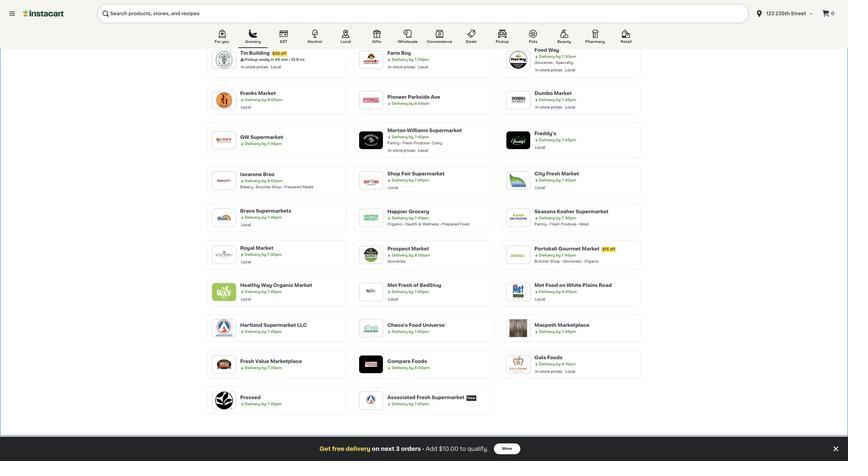 Task type: vqa. For each thing, say whether or not it's contained in the screenshot.
right Prepared
yes



Task type: locate. For each thing, give the bounding box(es) containing it.
tin
[[240, 51, 248, 56]]

supermarkets
[[256, 209, 291, 214]]

franks market
[[240, 91, 276, 96]]

healthy way organic market
[[240, 283, 312, 288]]

delivery for seasons kosher supermarket
[[539, 217, 555, 220]]

7:30pm for way
[[562, 55, 576, 59]]

0 vertical spatial prepared
[[284, 186, 301, 189]]

by for gw supermarket
[[261, 142, 266, 146]]

7:30pm up specialty
[[562, 55, 576, 59]]

1 vertical spatial grocery
[[409, 210, 429, 214]]

produce for kosher
[[561, 223, 577, 226]]

morton
[[387, 128, 406, 133]]

convenience
[[427, 40, 452, 44]]

fresh right city
[[546, 172, 560, 176]]

seasons kosher supermarket logo image
[[509, 209, 527, 227]]

delivery for food way
[[539, 55, 555, 59]]

0 vertical spatial off
[[281, 52, 286, 56]]

food way
[[534, 48, 559, 52]]

1 horizontal spatial foods
[[547, 356, 563, 361]]

0 horizontal spatial organic
[[273, 283, 293, 288]]

store up food way
[[540, 25, 550, 29]]

on inside get free delivery on next 3 orders • add $10.00 to qualify.
[[372, 447, 380, 452]]

delivery by 7:45pm down "pressed"
[[245, 403, 282, 407]]

off inside tin building $20 off
[[281, 52, 286, 56]]

specialty
[[556, 61, 573, 65]]

1 vertical spatial marketplace
[[270, 360, 302, 364]]

instacart image
[[23, 9, 64, 18]]

supermarket left the llc
[[263, 323, 296, 328]]

7:45pm for morton williams supermarket
[[414, 135, 429, 139]]

by for hartland supermarket llc
[[261, 330, 266, 334]]

delivery by 7:45pm for checo's food universe
[[392, 330, 429, 334]]

1 horizontal spatial produce
[[561, 223, 577, 226]]

delivery for maspeth marketplace
[[539, 330, 555, 334]]

bravo supermarkets logo image
[[215, 209, 233, 227]]

met
[[387, 283, 397, 288], [534, 283, 544, 288]]

delivery down maspeth
[[539, 330, 555, 334]]

city fresh market logo image
[[509, 172, 527, 190]]

by for bravo supermarkets
[[261, 216, 266, 220]]

organic health & wellness prepared food
[[387, 223, 470, 226]]

city fresh market
[[534, 172, 579, 176]]

0 vertical spatial grocery
[[245, 40, 261, 44]]

delivery by 7:30pm down boy
[[392, 58, 429, 62]]

gw supermarket logo image
[[215, 132, 233, 149]]

delivery for checo's food universe
[[392, 330, 408, 334]]

iavarone
[[240, 172, 262, 177]]

supermarket up dairy
[[429, 128, 462, 133]]

by for met fresh of bedstuy
[[409, 290, 414, 294]]

delivery by 7:30pm for kosher
[[539, 217, 576, 220]]

hartland supermarket llc
[[240, 323, 307, 328]]

delivery by 7:45pm for gw supermarket
[[245, 142, 282, 146]]

pantry for morton williams supermarket
[[387, 142, 400, 145]]

gw
[[240, 135, 249, 140]]

building
[[249, 51, 270, 56]]

7:45pm for met fresh of bedstuy
[[414, 290, 429, 294]]

by for royal market
[[261, 253, 266, 257]]

bakery butcher shop prepared meals
[[240, 186, 314, 189]]

tin building logo image
[[215, 51, 233, 69]]

delivery by 7:30pm for boy
[[392, 58, 429, 62]]

None search field
[[97, 4, 749, 23]]

marketplace right the value
[[270, 360, 302, 364]]

store down the 'groceries specialty'
[[540, 68, 550, 72]]

by for food way
[[556, 55, 561, 59]]

convenience button
[[424, 28, 455, 48]]

fresh left of at the bottom left of page
[[398, 283, 412, 288]]

wholesale
[[398, 40, 418, 44]]

pickup inside button
[[496, 40, 509, 44]]

fresh for associated fresh supermarket new
[[417, 396, 431, 400]]

delivery by 7:45pm for healthy way organic market
[[245, 290, 282, 294]]

pickup button
[[488, 28, 517, 48]]

delivery down "pressed"
[[245, 403, 261, 407]]

0 horizontal spatial produce
[[414, 142, 429, 145]]

7:30pm down royal market
[[267, 253, 282, 257]]

met for met food on white plains road
[[534, 283, 544, 288]]

freddy's
[[534, 131, 556, 136]]

7:30pm down seasons kosher supermarket
[[562, 217, 576, 220]]

1 horizontal spatial pantry
[[534, 223, 547, 226]]

produce down morton williams supermarket
[[414, 142, 429, 145]]

7:45pm for happier grocery
[[414, 217, 429, 220]]

produce down seasons kosher supermarket
[[561, 223, 577, 226]]

delivery by 7:30pm down royal market
[[245, 253, 282, 257]]

meals
[[302, 186, 314, 189]]

by for checo's food universe
[[409, 330, 414, 334]]

maspeth
[[534, 323, 557, 328]]

delivery by 7:45pm for pressed
[[245, 403, 282, 407]]

compare foods
[[387, 360, 427, 364]]

by for fresh value marketplace
[[261, 367, 266, 370]]

delivery down met food on white plains road
[[539, 290, 555, 294]]

0 horizontal spatial pantry
[[387, 142, 400, 145]]

pressed logo image
[[215, 392, 233, 410]]

pickup down "tin"
[[245, 58, 258, 62]]

pioneer parkside ave logo image
[[362, 91, 380, 109]]

on left next
[[372, 447, 380, 452]]

2 met from the left
[[534, 283, 544, 288]]

delivery down prospect
[[392, 254, 408, 258]]

grocery
[[245, 40, 261, 44], [409, 210, 429, 214]]

groceries down food way
[[534, 61, 553, 65]]

met fresh of bedstuy logo image
[[362, 284, 380, 301]]

off inside "portokali gourmet market $15 off"
[[610, 248, 615, 252]]

1 horizontal spatial prepared
[[442, 223, 459, 226]]

delivery down bravo on the left top of the page
[[245, 216, 261, 220]]

delivery by 8:00pm
[[245, 98, 282, 102], [392, 102, 430, 106], [245, 179, 282, 183], [392, 254, 430, 258], [539, 290, 577, 294], [392, 367, 430, 370]]

delivery by 8:00pm for compare
[[392, 367, 430, 370]]

delivery by 7:45pm down freddy's on the right top
[[539, 138, 576, 142]]

road
[[599, 283, 612, 288]]

1 horizontal spatial organic
[[387, 223, 402, 226]]

delivery by 7:45pm up health
[[392, 217, 429, 220]]

1 vertical spatial organic
[[584, 260, 599, 264]]

store down dumbo
[[540, 106, 550, 109]]

prices down boy
[[404, 65, 415, 69]]

delivery down hartland
[[245, 330, 261, 334]]

$10.00
[[439, 447, 458, 452]]

prices down ready
[[257, 65, 268, 69]]

delivery by 7:45pm down gw supermarket
[[245, 142, 282, 146]]

delivery for prospect market
[[392, 254, 408, 258]]

way
[[548, 48, 559, 52], [261, 283, 272, 288]]

0 horizontal spatial prepared
[[284, 186, 301, 189]]

fresh for city fresh market
[[546, 172, 560, 176]]

0 vertical spatial pickup
[[496, 40, 509, 44]]

bravo supermarkets
[[240, 209, 291, 214]]

fresh value marketplace logo image
[[215, 356, 233, 374]]

bakery
[[240, 186, 253, 189]]

1 vertical spatial off
[[610, 248, 615, 252]]

0 horizontal spatial on
[[372, 447, 380, 452]]

in- down gala
[[535, 370, 540, 374]]

shop categories tab list
[[207, 28, 641, 48]]

supermarket for seasons kosher supermarket
[[576, 210, 608, 214]]

gala foods
[[534, 356, 563, 361]]

delivery for met fresh of bedstuy
[[392, 290, 408, 294]]

delivery by 7:45pm down met fresh of bedstuy
[[392, 290, 429, 294]]

seasons kosher supermarket
[[534, 210, 608, 214]]

8:00pm down the compare foods
[[414, 367, 430, 370]]

delivery for pioneer parkside ave
[[392, 102, 408, 106]]

delivery by 7:45pm down hartland supermarket llc
[[245, 330, 282, 334]]

foods for compare foods
[[412, 360, 427, 364]]

franks
[[240, 91, 257, 96]]

supermarket for associated fresh supermarket new
[[432, 396, 464, 400]]

shop down portokali at the bottom
[[550, 260, 560, 264]]

franks market logo image
[[215, 91, 233, 109]]

3
[[396, 447, 400, 452]]

delivery by 8:00pm for met
[[539, 290, 577, 294]]

pioneer parkside ave
[[387, 95, 440, 100]]

off
[[281, 52, 286, 56], [610, 248, 615, 252]]

7:30pm down fresh value marketplace
[[267, 367, 282, 370]]

delivery for farm boy
[[392, 58, 408, 62]]

checo's food universe
[[387, 323, 445, 328]]

in- down dumbo
[[535, 106, 540, 109]]

1 vertical spatial on
[[372, 447, 380, 452]]

fresh left the value
[[240, 360, 254, 364]]

delivery by 8:00pm for pioneer
[[392, 102, 430, 106]]

0 horizontal spatial grocery
[[245, 40, 261, 44]]

0 vertical spatial marketplace
[[558, 323, 589, 328]]

produce
[[414, 142, 429, 145], [561, 223, 577, 226]]

qualify.
[[467, 447, 489, 452]]

8:00pm down the prospect market
[[414, 254, 430, 258]]

delivery down freddy's on the right top
[[539, 138, 555, 142]]

0 horizontal spatial off
[[281, 52, 286, 56]]

delivery for franks market
[[245, 98, 261, 102]]

dumbo market
[[534, 91, 572, 96]]

groceries
[[534, 61, 553, 65], [387, 260, 406, 264], [563, 260, 581, 264]]

met food on white plains road logo image
[[509, 284, 527, 301]]

0 horizontal spatial met
[[387, 283, 397, 288]]

local inside 'link'
[[388, 25, 398, 29]]

0 horizontal spatial foods
[[412, 360, 427, 364]]

boy
[[401, 51, 411, 56]]

off up min
[[281, 52, 286, 56]]

0 horizontal spatial pickup
[[245, 58, 258, 62]]

delivery down the value
[[245, 367, 261, 370]]

0 horizontal spatial marketplace
[[270, 360, 302, 364]]

iavarone bros
[[240, 172, 275, 177]]

1 vertical spatial pickup
[[245, 58, 258, 62]]

0 vertical spatial shop
[[387, 172, 400, 176]]

pantry down morton
[[387, 142, 400, 145]]

2 horizontal spatial shop
[[550, 260, 560, 264]]

delivery down food way
[[539, 55, 555, 59]]

local inside button
[[341, 40, 351, 44]]

butcher down portokali at the bottom
[[534, 260, 549, 264]]

groceries for groceries specialty
[[534, 61, 553, 65]]

by for shop fair supermarket
[[409, 179, 414, 182]]

prepared right wellness
[[442, 223, 459, 226]]

delivery by 7:45pm for shop fair supermarket
[[392, 179, 429, 182]]

delivery down city
[[539, 179, 555, 182]]

delivery by 8:00pm for franks
[[245, 98, 282, 102]]

delivery down franks
[[245, 98, 261, 102]]

checo's food universe logo image
[[362, 320, 380, 338]]

grocery up the &
[[409, 210, 429, 214]]

delivery
[[539, 55, 555, 59], [392, 58, 408, 62], [245, 98, 261, 102], [539, 98, 555, 102], [392, 102, 408, 106], [392, 135, 408, 139], [539, 138, 555, 142], [245, 142, 261, 146], [392, 179, 408, 182], [539, 179, 555, 182], [245, 179, 261, 183], [245, 216, 261, 220], [392, 217, 408, 220], [539, 217, 555, 220], [245, 253, 261, 257], [392, 254, 408, 258], [539, 254, 555, 258], [245, 290, 261, 294], [392, 290, 408, 294], [539, 290, 555, 294], [245, 330, 261, 334], [392, 330, 408, 334], [539, 330, 555, 334], [539, 363, 555, 367], [245, 367, 261, 370], [392, 367, 408, 370], [245, 403, 261, 407], [392, 403, 408, 407]]

1 horizontal spatial met
[[534, 283, 544, 288]]

delivery down pioneer
[[392, 102, 408, 106]]

prospect market
[[387, 247, 429, 252]]

13.8 mi
[[291, 58, 304, 62]]

gifts button
[[362, 28, 391, 48]]

delivery for compare foods
[[392, 367, 408, 370]]

williams
[[407, 128, 428, 133]]

shop fair supermarket
[[387, 172, 445, 176]]

123 235th street button
[[755, 4, 814, 23]]

on
[[559, 283, 566, 288], [372, 447, 380, 452]]

delivery down met fresh of bedstuy
[[392, 290, 408, 294]]

1 horizontal spatial off
[[610, 248, 615, 252]]

7:45pm
[[562, 98, 576, 102], [414, 135, 429, 139], [562, 138, 576, 142], [267, 142, 282, 146], [414, 179, 429, 182], [267, 216, 282, 220], [414, 217, 429, 220], [562, 254, 576, 258], [267, 290, 282, 294], [414, 290, 429, 294], [267, 330, 282, 334], [414, 330, 429, 334], [562, 330, 576, 334], [267, 403, 282, 407], [414, 403, 429, 407]]

local down city
[[535, 186, 545, 190]]

ave
[[431, 95, 440, 100]]

0 vertical spatial pantry
[[387, 142, 400, 145]]

supermarket for shop fair supermarket
[[412, 172, 445, 176]]

2 horizontal spatial groceries
[[563, 260, 581, 264]]

1 vertical spatial prepared
[[442, 223, 459, 226]]

delivery down fair
[[392, 179, 408, 182]]

delivery for freddy's
[[539, 138, 555, 142]]

8:00pm for compare foods
[[414, 367, 430, 370]]

ebt
[[280, 40, 288, 44]]

pickup
[[496, 40, 509, 44], [245, 58, 258, 62]]

shop down the bros
[[272, 186, 282, 189]]

123 235th street
[[766, 11, 806, 16]]

dumbo market logo image
[[509, 91, 527, 109]]

1 vertical spatial pantry
[[534, 223, 547, 226]]

white
[[567, 283, 581, 288]]

7:30pm for kosher
[[562, 217, 576, 220]]

local up ebt
[[271, 25, 281, 29]]

0 horizontal spatial groceries
[[387, 260, 406, 264]]

delivery by 7:45pm down checo's food universe
[[392, 330, 429, 334]]

associated fresh supermarket new
[[387, 396, 476, 400]]

delivery by 8:00pm down franks market
[[245, 98, 282, 102]]

1 horizontal spatial groceries
[[534, 61, 553, 65]]

1 horizontal spatial pickup
[[496, 40, 509, 44]]

organic right healthy
[[273, 283, 293, 288]]

off right $15
[[610, 248, 615, 252]]

2 vertical spatial organic
[[273, 283, 293, 288]]

1 vertical spatial way
[[261, 283, 272, 288]]

delivery down 'farm boy'
[[392, 58, 408, 62]]

delivery by 7:45pm down fair
[[392, 179, 429, 182]]

way up the 'groceries specialty'
[[548, 48, 559, 52]]

2 horizontal spatial organic
[[584, 260, 599, 264]]

1 met from the left
[[387, 283, 397, 288]]

local link
[[355, 5, 494, 34]]

freddy's logo image
[[509, 132, 527, 149]]

0 horizontal spatial shop
[[272, 186, 282, 189]]

ready
[[259, 58, 270, 62]]

0 horizontal spatial way
[[261, 283, 272, 288]]

delivery by 7:30pm down the value
[[245, 367, 282, 370]]

morton williams supermarket logo image
[[362, 132, 380, 149]]

delivery by 8:00pm down met food on white plains road
[[539, 290, 577, 294]]

pantry down seasons
[[534, 223, 547, 226]]

0 vertical spatial way
[[548, 48, 559, 52]]

1 vertical spatial produce
[[561, 223, 577, 226]]

delivery for dumbo market
[[539, 98, 555, 102]]

1 vertical spatial shop
[[272, 186, 282, 189]]

7:30pm down city fresh market
[[562, 179, 576, 182]]

supermarket right fair
[[412, 172, 445, 176]]

by
[[556, 55, 561, 59], [409, 58, 414, 62], [261, 98, 266, 102], [556, 98, 561, 102], [409, 102, 414, 106], [409, 135, 414, 139], [556, 138, 561, 142], [261, 142, 266, 146], [409, 179, 414, 182], [556, 179, 561, 182], [261, 179, 266, 183], [261, 216, 266, 220], [409, 217, 414, 220], [556, 217, 561, 220], [261, 253, 266, 257], [409, 254, 414, 258], [556, 254, 561, 258], [261, 290, 266, 294], [409, 290, 414, 294], [556, 290, 561, 294], [261, 330, 266, 334], [409, 330, 414, 334], [556, 330, 561, 334], [556, 363, 561, 367], [261, 367, 266, 370], [409, 367, 414, 370], [261, 403, 266, 407], [409, 403, 414, 407]]

in- down the 'groceries specialty'
[[535, 68, 540, 72]]

7:45pm for healthy way organic market
[[267, 290, 282, 294]]

delivery down the checo's
[[392, 330, 408, 334]]

prospect market logo image
[[362, 246, 380, 264]]

0 vertical spatial on
[[559, 283, 566, 288]]

delivery for gw supermarket
[[245, 142, 261, 146]]

bros
[[263, 172, 275, 177]]

organic down happier
[[387, 223, 402, 226]]

local right alcohol
[[341, 40, 351, 44]]

portokali gourmet market $15 off
[[534, 247, 615, 252]]

1 horizontal spatial shop
[[387, 172, 400, 176]]

prices down dumbo market
[[551, 106, 562, 109]]

retail
[[621, 40, 632, 44]]

0 vertical spatial produce
[[414, 142, 429, 145]]

healthy way organic market logo image
[[215, 284, 233, 301]]

pickup left pets
[[496, 40, 509, 44]]

1 horizontal spatial way
[[548, 48, 559, 52]]

7:30pm for market
[[267, 253, 282, 257]]

groceries down prospect
[[387, 260, 406, 264]]

pantry fresh produce meat
[[534, 223, 589, 226]]

food
[[534, 48, 547, 52], [460, 223, 470, 226], [545, 283, 558, 288], [409, 323, 422, 328]]

1 vertical spatial butcher
[[534, 260, 549, 264]]

fresh down seasons
[[550, 223, 560, 226]]

0 vertical spatial butcher
[[256, 186, 271, 189]]



Task type: describe. For each thing, give the bounding box(es) containing it.
235th
[[776, 11, 790, 16]]

delivery for morton williams supermarket
[[392, 135, 408, 139]]

pickup ready in 45 min
[[245, 58, 288, 62]]

in- down morton
[[388, 149, 393, 153]]

royal market logo image
[[215, 246, 233, 264]]

delivery for gala foods
[[539, 363, 555, 367]]

pets button
[[519, 28, 548, 48]]

7:30pm for fresh
[[562, 179, 576, 182]]

delivery by 8:00pm for prospect
[[392, 254, 430, 258]]

supermarket right gw
[[250, 135, 283, 140]]

0 horizontal spatial butcher
[[256, 186, 271, 189]]

delivery by 7:45pm for dumbo market
[[539, 98, 576, 102]]

delivery by 7:45pm for freddy's
[[539, 138, 576, 142]]

123
[[766, 11, 774, 16]]

delivery by 7:45pm up butcher shop groceries organic
[[539, 254, 576, 258]]

by for maspeth marketplace
[[556, 330, 561, 334]]

to
[[460, 447, 466, 452]]

local down franks
[[241, 106, 251, 109]]

0 vertical spatial organic
[[387, 223, 402, 226]]

by for dumbo market
[[556, 98, 561, 102]]

2 vertical spatial shop
[[550, 260, 560, 264]]

royal
[[240, 246, 254, 251]]

by for farm boy
[[409, 58, 414, 62]]

delivery by 7:45pm down associated
[[392, 403, 429, 407]]

min
[[281, 58, 288, 62]]

store down delivery by 8:15pm
[[540, 370, 550, 374]]

7:45pm for checo's food universe
[[414, 330, 429, 334]]

maspeth marketplace logo image
[[509, 320, 527, 338]]

pickup for pickup
[[496, 40, 509, 44]]

7:30pm for value
[[267, 367, 282, 370]]

delivery by 7:45pm for hartland supermarket llc
[[245, 330, 282, 334]]

0 button
[[818, 7, 840, 20]]

alcohol
[[308, 40, 322, 44]]

grocery button
[[238, 28, 267, 48]]

hartland supermarket llc logo image
[[215, 320, 233, 338]]

$15
[[602, 248, 609, 252]]

beauty button
[[550, 28, 579, 48]]

met fresh of bedstuy
[[387, 283, 441, 288]]

delivery for city fresh market
[[539, 179, 555, 182]]

by for seasons kosher supermarket
[[556, 217, 561, 220]]

alcohol button
[[300, 28, 329, 48]]

in- right for you button
[[241, 25, 246, 29]]

get
[[319, 447, 331, 452]]

compare foods logo image
[[362, 356, 380, 374]]

happier
[[387, 210, 407, 214]]

1 horizontal spatial marketplace
[[558, 323, 589, 328]]

7:45pm for freddy's
[[562, 138, 576, 142]]

farm boy
[[387, 51, 411, 56]]

wellness
[[422, 223, 439, 226]]

delivery for hartland supermarket llc
[[245, 330, 261, 334]]

in-store prices local down dumbo market
[[535, 106, 575, 109]]

associated fresh supermarket logo image
[[362, 392, 380, 410]]

farm
[[387, 51, 400, 56]]

street
[[791, 11, 806, 16]]

prices left "ebt" button on the left top of page
[[257, 25, 268, 29]]

new
[[467, 397, 476, 400]]

delivery by 7:30pm for market
[[245, 253, 282, 257]]

retail button
[[612, 28, 641, 48]]

by for morton williams supermarket
[[409, 135, 414, 139]]

by for freddy's
[[556, 138, 561, 142]]

7:45pm for pressed
[[267, 403, 282, 407]]

local down pantry fresh produce dairy on the top
[[418, 149, 428, 153]]

in- down farm
[[388, 65, 393, 69]]

delivery for bravo supermarkets
[[245, 216, 261, 220]]

next
[[381, 447, 394, 452]]

by for met food on white plains road
[[556, 290, 561, 294]]

7:45pm for bravo supermarkets
[[267, 216, 282, 220]]

delivery by 8:00pm for iavarone
[[245, 179, 282, 183]]

farm boy logo image
[[362, 51, 380, 69]]

llc
[[297, 323, 307, 328]]

delivery by 7:30pm for way
[[539, 55, 576, 59]]

local down bravo on the left top of the page
[[241, 223, 251, 227]]

store up "tin"
[[246, 25, 256, 29]]

•
[[422, 447, 424, 452]]

local right met food on white plains road logo on the bottom right of the page
[[535, 298, 545, 302]]

delivery for royal market
[[245, 253, 261, 257]]

fresh for met fresh of bedstuy
[[398, 283, 412, 288]]

pressed
[[240, 396, 261, 400]]

0
[[831, 11, 834, 16]]

prices down pantry fresh produce dairy on the top
[[404, 149, 415, 153]]

local down dumbo market
[[565, 106, 575, 109]]

delivery by 7:30pm for value
[[245, 367, 282, 370]]

deals button
[[457, 28, 486, 48]]

1 horizontal spatial on
[[559, 283, 566, 288]]

grocery inside button
[[245, 40, 261, 44]]

food way logo image
[[509, 51, 527, 69]]

butcher shop groceries organic
[[534, 260, 599, 264]]

associated
[[387, 396, 415, 400]]

gala
[[534, 356, 546, 361]]

by for city fresh market
[[556, 179, 561, 182]]

by for pressed
[[261, 403, 266, 407]]

1 horizontal spatial grocery
[[409, 210, 429, 214]]

8:00pm for pioneer parkside ave
[[414, 102, 430, 106]]

delivery by 7:45pm for bravo supermarkets
[[245, 216, 282, 220]]

kosher
[[557, 210, 575, 214]]

$20
[[272, 52, 280, 56]]

store down "tin"
[[246, 65, 256, 69]]

pharmacy button
[[581, 28, 610, 48]]

by for prospect market
[[409, 254, 414, 258]]

8:00pm for prospect market
[[414, 254, 430, 258]]

happier grocery logo image
[[362, 209, 380, 227]]

meat
[[579, 223, 589, 226]]

compare
[[387, 360, 411, 364]]

local down freddy's on the right top
[[535, 146, 545, 150]]

orders
[[401, 447, 421, 452]]

delivery by 7:45pm for morton williams supermarket
[[392, 135, 429, 139]]

7:30pm for boy
[[414, 58, 429, 62]]

&
[[418, 223, 421, 226]]

royal market
[[240, 246, 273, 251]]

delivery down associated
[[392, 403, 408, 407]]

8:00pm for franks market
[[267, 98, 282, 102]]

treatment tracker modal dialog
[[0, 437, 848, 462]]

pharmacy
[[585, 40, 605, 44]]

supermarket for morton williams supermarket
[[429, 128, 462, 133]]

parkside
[[408, 95, 430, 100]]

add
[[426, 447, 437, 452]]

local right shop fair supermarket logo
[[388, 186, 398, 190]]

by for gala foods
[[556, 363, 561, 367]]

Search field
[[97, 4, 749, 23]]

store down 'farm boy'
[[393, 65, 403, 69]]

pantry for seasons kosher supermarket
[[534, 223, 547, 226]]

13.8
[[291, 58, 299, 62]]

shop fair supermarket logo image
[[362, 172, 380, 190]]

8:00pm for met food on white plains road
[[562, 290, 577, 294]]

delivery by 7:45pm for met fresh of bedstuy
[[392, 290, 429, 294]]

delivery for shop fair supermarket
[[392, 179, 408, 182]]

groceries specialty
[[534, 61, 573, 65]]

pioneer
[[387, 95, 407, 100]]

dairy
[[432, 142, 442, 145]]

7:45pm for shop fair supermarket
[[414, 179, 429, 182]]

7:45pm for maspeth marketplace
[[562, 330, 576, 334]]

iavarone bros logo image
[[215, 172, 233, 190]]

local down royal
[[241, 261, 251, 264]]

more button
[[494, 444, 520, 455]]

mi
[[300, 58, 304, 62]]

7:45pm for gw supermarket
[[267, 142, 282, 146]]

in-store prices local up beauty
[[535, 25, 575, 29]]

123 235th street button
[[751, 4, 818, 23]]

fresh for pantry fresh produce dairy
[[402, 142, 413, 145]]

local up beauty
[[565, 25, 575, 29]]

delivery by 7:45pm for maspeth marketplace
[[539, 330, 576, 334]]

way for healthy
[[261, 283, 272, 288]]

groceries for groceries
[[387, 260, 406, 264]]

bedstuy
[[420, 283, 441, 288]]

prices down the 'groceries specialty'
[[551, 68, 562, 72]]

local down specialty
[[565, 68, 575, 72]]

value
[[255, 360, 269, 364]]

delivery for iavarone bros
[[245, 179, 261, 183]]

in-store prices local down ready
[[241, 65, 281, 69]]

in-store prices local down delivery by 8:15pm
[[535, 370, 575, 374]]

produce for williams
[[414, 142, 429, 145]]

local right met fresh of bedstuy logo
[[388, 298, 398, 302]]

portokali
[[534, 247, 557, 252]]

in-store prices local down pantry fresh produce dairy on the top
[[388, 149, 428, 153]]

in- up pets
[[535, 25, 540, 29]]

portokali gourmet market logo image
[[509, 246, 527, 264]]

by for healthy way organic market
[[261, 290, 266, 294]]

prospect
[[387, 247, 410, 252]]

8:00pm for iavarone bros
[[267, 179, 282, 183]]

delivery down portokali at the bottom
[[539, 254, 555, 258]]

seasons
[[534, 210, 556, 214]]

hartland
[[240, 323, 262, 328]]

delivery for happier grocery
[[392, 217, 408, 220]]

ebt button
[[269, 28, 298, 48]]

in-store prices local up building
[[241, 25, 281, 29]]

foods for gala foods
[[547, 356, 563, 361]]

bravo
[[240, 209, 255, 214]]

for
[[215, 40, 221, 44]]

for you button
[[207, 28, 236, 48]]

fresh value marketplace
[[240, 360, 302, 364]]

by for iavarone bros
[[261, 179, 266, 183]]

in-store prices local down boy
[[388, 65, 428, 69]]

delivery for healthy way organic market
[[245, 290, 261, 294]]

delivery by 7:30pm for fresh
[[539, 179, 576, 182]]

more
[[502, 448, 512, 451]]

local down healthy
[[241, 298, 251, 302]]

plains
[[582, 283, 598, 288]]

in- down "tin"
[[241, 65, 246, 69]]

free
[[332, 447, 344, 452]]

met for met fresh of bedstuy
[[387, 283, 397, 288]]

by for franks market
[[261, 98, 266, 102]]

store down pantry fresh produce dairy on the top
[[393, 149, 403, 153]]

pets
[[529, 40, 538, 44]]

checo's
[[387, 323, 408, 328]]

prices down delivery by 8:15pm
[[551, 370, 562, 374]]

local down 45 on the top of page
[[271, 65, 281, 69]]

gala foods logo image
[[509, 356, 527, 374]]

way for food
[[548, 48, 559, 52]]

wholesale button
[[393, 28, 422, 48]]

you
[[222, 40, 229, 44]]

in-store prices local down the 'groceries specialty'
[[535, 68, 575, 72]]

7:45pm for dumbo market
[[562, 98, 576, 102]]

1 horizontal spatial butcher
[[534, 260, 549, 264]]

local down shop categories tab list
[[418, 65, 428, 69]]

delivery for fresh value marketplace
[[245, 367, 261, 370]]

met food on white plains road
[[534, 283, 612, 288]]

7:45pm for hartland supermarket llc
[[267, 330, 282, 334]]

prices up beauty
[[551, 25, 562, 29]]

for you
[[215, 40, 229, 44]]

local down 8:15pm
[[565, 370, 575, 374]]

pickup for pickup ready in 45 min
[[245, 58, 258, 62]]



